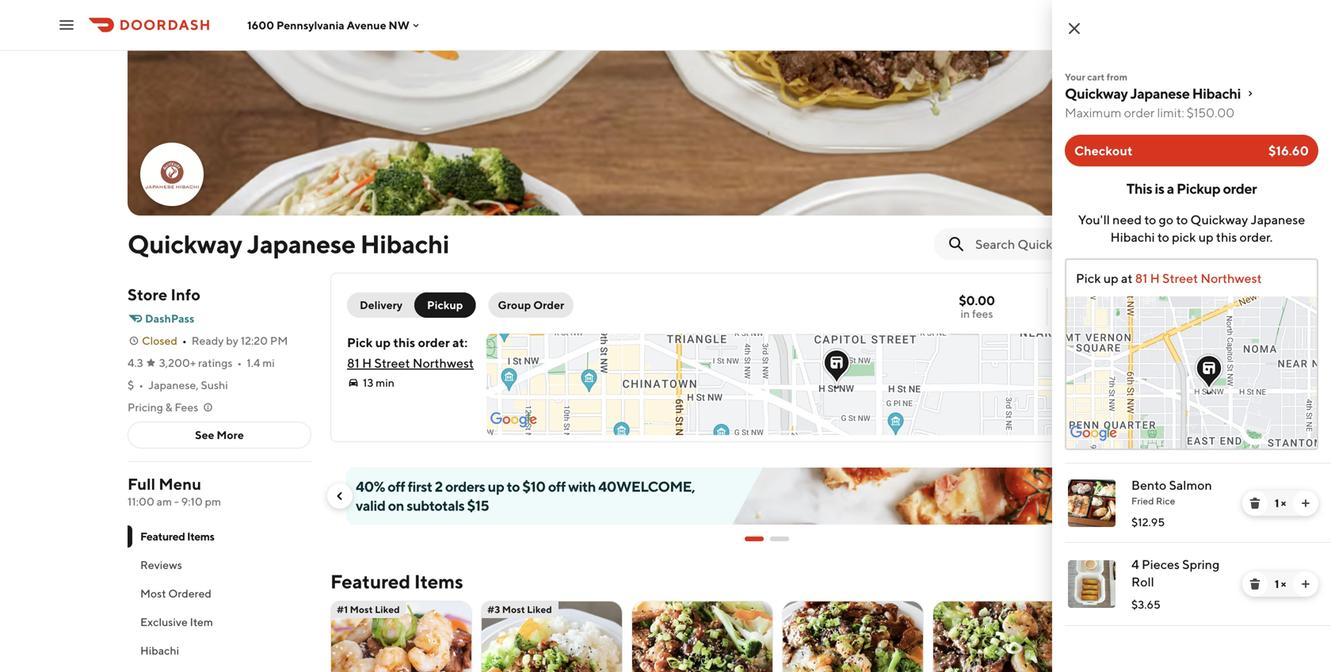 Task type: locate. For each thing, give the bounding box(es) containing it.
to down go
[[1158, 229, 1170, 244]]

• right $
[[139, 378, 144, 391]]

liked down featured items heading
[[375, 604, 400, 615]]

0 horizontal spatial h
[[362, 355, 372, 370]]

1 horizontal spatial pick
[[1076, 271, 1101, 286]]

1 horizontal spatial featured items
[[330, 570, 463, 593]]

northwest down order.
[[1201, 271, 1262, 286]]

2 × from the top
[[1281, 577, 1286, 590]]

• left 1.4
[[237, 356, 242, 369]]

ready
[[1064, 291, 1100, 306], [192, 334, 224, 347]]

group
[[498, 298, 531, 311]]

liked right #3
[[527, 604, 552, 615]]

featured up #1 most liked
[[330, 570, 411, 593]]

0 horizontal spatial quickway
[[128, 229, 242, 259]]

chicken & beef image
[[632, 601, 773, 672]]

1 vertical spatial 81 h street northwest link
[[347, 355, 474, 370]]

1 × left add one to cart image
[[1275, 496, 1286, 510]]

1 horizontal spatial liked
[[527, 604, 552, 615]]

1 vertical spatial h
[[362, 355, 372, 370]]

2 horizontal spatial japanese
[[1251, 212, 1305, 227]]

hibachi inside you'll need to go to quickway japanese hibachi to pick up this order.
[[1111, 229, 1155, 244]]

more
[[217, 428, 244, 441]]

13 min
[[363, 376, 395, 389]]

0 vertical spatial 81
[[1135, 271, 1148, 286]]

hibachi down exclusive
[[140, 644, 179, 657]]

0 vertical spatial quickway
[[1065, 85, 1128, 102]]

0 vertical spatial •
[[182, 334, 187, 347]]

0 vertical spatial order
[[1124, 105, 1155, 120]]

dashpass
[[145, 312, 194, 325]]

this down order methods option group
[[393, 335, 415, 350]]

close image
[[1065, 19, 1084, 38]]

pick up 13
[[347, 335, 373, 350]]

from
[[1107, 71, 1128, 82]]

street down pick
[[1163, 271, 1198, 286]]

0 horizontal spatial japanese
[[247, 229, 356, 259]]

avenue
[[347, 18, 386, 32]]

street
[[1163, 271, 1198, 286], [374, 355, 410, 370]]

1 horizontal spatial •
[[182, 334, 187, 347]]

list containing bento salmon
[[1052, 463, 1331, 626]]

list
[[1052, 463, 1331, 626]]

add one to cart image
[[1300, 578, 1312, 590]]

1 horizontal spatial 12:20
[[1118, 291, 1148, 306]]

to left go
[[1145, 212, 1157, 227]]

•
[[182, 334, 187, 347], [237, 356, 242, 369], [139, 378, 144, 391]]

4 pieces spring roll image
[[1068, 560, 1116, 608]]

up right pick
[[1199, 229, 1214, 244]]

pickup inside option
[[427, 298, 463, 311]]

Pickup radio
[[415, 292, 476, 318]]

1 vertical spatial quickway japanese hibachi
[[128, 229, 449, 259]]

$10
[[522, 478, 546, 495]]

1 × for bento salmon
[[1275, 496, 1286, 510]]

0 horizontal spatial this
[[393, 335, 415, 350]]

1 horizontal spatial featured
[[330, 570, 411, 593]]

1 horizontal spatial h
[[1150, 271, 1160, 286]]

1 1 × from the top
[[1275, 496, 1286, 510]]

4
[[1132, 557, 1139, 572]]

street up min
[[374, 355, 410, 370]]

northwest inside pick up this order at: 81 h street northwest
[[413, 355, 474, 370]]

• up the 3,200+ at the left bottom
[[182, 334, 187, 347]]

powered by google image up bento salmon image
[[1071, 426, 1117, 441]]

most right #3
[[502, 604, 525, 615]]

12:20 up checkout
[[1118, 291, 1148, 306]]

0 horizontal spatial ready
[[192, 334, 224, 347]]

most ordered button
[[128, 579, 311, 608]]

fees
[[972, 307, 993, 320]]

exclusive item button
[[128, 608, 311, 636]]

most
[[140, 587, 166, 600], [350, 604, 373, 615], [502, 604, 525, 615]]

0 horizontal spatial 81
[[347, 355, 360, 370]]

0 vertical spatial 12:20
[[1118, 291, 1148, 306]]

up
[[1199, 229, 1214, 244], [1104, 271, 1119, 286], [375, 335, 391, 350], [488, 478, 504, 495]]

off right $10
[[548, 478, 566, 495]]

pm up checkout
[[1151, 291, 1170, 306]]

1 vertical spatial quickway
[[1191, 212, 1248, 227]]

81 h street northwest link for pick up this order at:
[[347, 355, 474, 370]]

liked
[[375, 604, 400, 615], [527, 604, 552, 615]]

#3 most liked
[[487, 604, 552, 615]]

spring
[[1183, 557, 1220, 572]]

2 vertical spatial order
[[418, 335, 450, 350]]

12:20 up 1.4
[[241, 334, 268, 347]]

1 horizontal spatial 81
[[1135, 271, 1148, 286]]

hibachi
[[1192, 85, 1241, 102], [360, 229, 449, 259], [1111, 229, 1155, 244], [140, 644, 179, 657]]

1 horizontal spatial most
[[350, 604, 373, 615]]

0 horizontal spatial liked
[[375, 604, 400, 615]]

1 vertical spatial ×
[[1281, 577, 1286, 590]]

0 horizontal spatial pickup
[[427, 298, 463, 311]]

1 × from the top
[[1281, 496, 1286, 510]]

menu
[[159, 475, 201, 493]]

h
[[1150, 271, 1160, 286], [362, 355, 372, 370]]

featured items up #1 most liked
[[330, 570, 463, 593]]

1 vertical spatial street
[[374, 355, 410, 370]]

0 vertical spatial ready
[[1064, 291, 1100, 306]]

at
[[1121, 271, 1133, 286], [1112, 309, 1122, 322]]

0 vertical spatial this
[[1216, 229, 1237, 244]]

0 horizontal spatial pm
[[270, 334, 288, 347]]

remove item from cart image left add one to cart image
[[1249, 497, 1262, 510]]

at right schedule
[[1112, 309, 1122, 322]]

× left add one to cart icon
[[1281, 577, 1286, 590]]

this left order.
[[1216, 229, 1237, 244]]

1 vertical spatial remove item from cart image
[[1249, 578, 1262, 590]]

to left $10
[[507, 478, 520, 495]]

$12.95
[[1132, 516, 1165, 529]]

81 h street northwest link
[[1133, 271, 1262, 286], [347, 355, 474, 370]]

powered by google image up $10
[[491, 412, 537, 428]]

2 liked from the left
[[527, 604, 552, 615]]

1 vertical spatial pick
[[347, 335, 373, 350]]

by up ratings
[[226, 334, 238, 347]]

1 ×
[[1275, 496, 1286, 510], [1275, 577, 1286, 590]]

pick for pick up at 81 h street northwest
[[1076, 271, 1101, 286]]

quickway japanese hibachi image
[[128, 49, 1204, 216], [142, 144, 202, 204]]

pick up this order at: 81 h street northwest
[[347, 335, 474, 370]]

0 vertical spatial featured
[[140, 530, 185, 543]]

1 remove item from cart image from the top
[[1249, 497, 1262, 510]]

powered by google image
[[491, 412, 537, 428], [1071, 426, 1117, 441]]

0 vertical spatial pm
[[1151, 291, 1170, 306]]

pricing
[[128, 401, 163, 414]]

1 left add one to cart image
[[1275, 496, 1279, 510]]

0 vertical spatial japanese
[[1131, 85, 1190, 102]]

quickway
[[1065, 85, 1128, 102], [1191, 212, 1248, 227], [128, 229, 242, 259]]

2
[[435, 478, 443, 495]]

2 1 × from the top
[[1275, 577, 1286, 590]]

order left limit:
[[1124, 105, 1155, 120]]

previous button of carousel image
[[334, 490, 346, 502]]

1 1 from the top
[[1275, 496, 1279, 510]]

0 horizontal spatial order
[[418, 335, 450, 350]]

1 horizontal spatial pm
[[1151, 291, 1170, 306]]

roll
[[1132, 574, 1155, 589]]

min
[[376, 376, 395, 389]]

1.4
[[247, 356, 260, 369]]

at up ready by 12:20 pm schedule at checkout
[[1121, 271, 1133, 286]]

with
[[568, 478, 596, 495]]

featured items heading
[[330, 569, 463, 594]]

need
[[1113, 212, 1142, 227]]

remove item from cart image left add one to cart icon
[[1249, 578, 1262, 590]]

1 × left add one to cart icon
[[1275, 577, 1286, 590]]

3,200+
[[159, 356, 196, 369]]

1 vertical spatial featured
[[330, 570, 411, 593]]

1 liked from the left
[[375, 604, 400, 615]]

1 vertical spatial northwest
[[413, 355, 474, 370]]

1 vertical spatial japanese
[[1251, 212, 1305, 227]]

most right #1
[[350, 604, 373, 615]]

2 horizontal spatial most
[[502, 604, 525, 615]]

fees
[[175, 401, 198, 414]]

items up the #1 most liked button at the bottom of page
[[414, 570, 463, 593]]

0 horizontal spatial pick
[[347, 335, 373, 350]]

your cart from
[[1065, 71, 1128, 82]]

featured items up reviews in the bottom of the page
[[140, 530, 214, 543]]

40welcome,
[[598, 478, 695, 495]]

1 horizontal spatial japanese
[[1131, 85, 1190, 102]]

1 horizontal spatial powered by google image
[[1071, 426, 1117, 441]]

1 horizontal spatial northwest
[[1201, 271, 1262, 286]]

pickup up at:
[[427, 298, 463, 311]]

full
[[128, 475, 155, 493]]

ratings
[[198, 356, 233, 369]]

this is a pickup order
[[1127, 180, 1257, 197]]

up down delivery radio
[[375, 335, 391, 350]]

quickway down your cart from
[[1065, 85, 1128, 102]]

items
[[187, 530, 214, 543], [414, 570, 463, 593]]

most down reviews in the bottom of the page
[[140, 587, 166, 600]]

bento salmon fried rice
[[1132, 477, 1212, 506]]

1 vertical spatial 81
[[347, 355, 360, 370]]

schedule
[[1064, 309, 1109, 322]]

1 horizontal spatial street
[[1163, 271, 1198, 286]]

ready up schedule
[[1064, 291, 1100, 306]]

2 horizontal spatial quickway
[[1191, 212, 1248, 227]]

0 vertical spatial pick
[[1076, 271, 1101, 286]]

0 horizontal spatial •
[[139, 378, 144, 391]]

featured up reviews in the bottom of the page
[[140, 530, 185, 543]]

0 vertical spatial 1 ×
[[1275, 496, 1286, 510]]

1 horizontal spatial this
[[1216, 229, 1237, 244]]

to inside 40% off first 2 orders up to $10 off with 40welcome, valid on subtotals $15
[[507, 478, 520, 495]]

-
[[174, 495, 179, 508]]

pickup
[[1177, 180, 1221, 197], [427, 298, 463, 311]]

remove item from cart image for bento salmon
[[1249, 497, 1262, 510]]

order
[[533, 298, 564, 311]]

× left add one to cart image
[[1281, 496, 1286, 510]]

1 horizontal spatial items
[[414, 570, 463, 593]]

$0.00
[[959, 293, 995, 308]]

by
[[1102, 291, 1116, 306], [226, 334, 238, 347]]

h inside pick up this order at: 81 h street northwest
[[362, 355, 372, 370]]

0 vertical spatial 1
[[1275, 496, 1279, 510]]

0 vertical spatial 81 h street northwest link
[[1133, 271, 1262, 286]]

pick
[[1076, 271, 1101, 286], [347, 335, 373, 350]]

40% off first 2 orders up to $10 off with 40welcome, valid on subtotals $15
[[356, 478, 695, 514]]

0 horizontal spatial 81 h street northwest link
[[347, 355, 474, 370]]

remove item from cart image
[[1249, 497, 1262, 510], [1249, 578, 1262, 590]]

up up "$15" on the bottom left of the page
[[488, 478, 504, 495]]

0 vertical spatial at
[[1121, 271, 1133, 286]]

2 vertical spatial quickway
[[128, 229, 242, 259]]

ready up 3,200+ ratings •
[[192, 334, 224, 347]]

pm
[[205, 495, 221, 508]]

9:10
[[181, 495, 203, 508]]

1 vertical spatial ready
[[192, 334, 224, 347]]

street inside pick up this order at: 81 h street northwest
[[374, 355, 410, 370]]

items inside featured items heading
[[414, 570, 463, 593]]

on
[[388, 497, 404, 514]]

items up reviews button
[[187, 530, 214, 543]]

ready inside ready by 12:20 pm schedule at checkout
[[1064, 291, 1100, 306]]

81 h street northwest link down pick
[[1133, 271, 1262, 286]]

1 horizontal spatial by
[[1102, 291, 1116, 306]]

quickway inside you'll need to go to quickway japanese hibachi to pick up this order.
[[1191, 212, 1248, 227]]

0 horizontal spatial 12:20
[[241, 334, 268, 347]]

81 h street northwest link up min
[[347, 355, 474, 370]]

1 × for 4 pieces spring roll
[[1275, 577, 1286, 590]]

0 horizontal spatial off
[[388, 478, 405, 495]]

0 horizontal spatial items
[[187, 530, 214, 543]]

off up on
[[388, 478, 405, 495]]

4.3
[[128, 356, 143, 369]]

hibachi inside button
[[140, 644, 179, 657]]

quickway up info
[[128, 229, 242, 259]]

at inside ready by 12:20 pm schedule at checkout
[[1112, 309, 1122, 322]]

h up 13
[[362, 355, 372, 370]]

1 vertical spatial featured items
[[330, 570, 463, 593]]

up inside you'll need to go to quickway japanese hibachi to pick up this order.
[[1199, 229, 1214, 244]]

ordered
[[168, 587, 212, 600]]

order left at:
[[418, 335, 450, 350]]

featured inside heading
[[330, 570, 411, 593]]

1 horizontal spatial quickway japanese hibachi
[[1065, 85, 1241, 102]]

#1
[[337, 604, 348, 615]]

pickup right a
[[1177, 180, 1221, 197]]

1 vertical spatial this
[[393, 335, 415, 350]]

0 vertical spatial pickup
[[1177, 180, 1221, 197]]

0 horizontal spatial quickway japanese hibachi
[[128, 229, 449, 259]]

$
[[128, 378, 134, 391]]

pm up mi
[[270, 334, 288, 347]]

2 1 from the top
[[1275, 577, 1279, 590]]

1 horizontal spatial off
[[548, 478, 566, 495]]

1 left add one to cart icon
[[1275, 577, 1279, 590]]

fried
[[1132, 495, 1154, 506]]

h up checkout
[[1150, 271, 1160, 286]]

map region
[[981, 94, 1331, 500], [380, 200, 1191, 605]]

pick inside pick up this order at: 81 h street northwest
[[347, 335, 373, 350]]

1 vertical spatial items
[[414, 570, 463, 593]]

11:00
[[128, 495, 154, 508]]

checkout
[[1124, 309, 1171, 322]]

12:20
[[1118, 291, 1148, 306], [241, 334, 268, 347]]

full menu 11:00 am - 9:10 pm
[[128, 475, 221, 508]]

1 vertical spatial 1
[[1275, 577, 1279, 590]]

quickway up pick
[[1191, 212, 1248, 227]]

0 vertical spatial items
[[187, 530, 214, 543]]

1 horizontal spatial ready
[[1064, 291, 1100, 306]]

chicken & shrimp image
[[331, 601, 472, 672]]

Item Search search field
[[976, 235, 1191, 253]]

valid
[[356, 497, 386, 514]]

pick down item search search box
[[1076, 271, 1101, 286]]

1 horizontal spatial order
[[1124, 105, 1155, 120]]

go
[[1159, 212, 1174, 227]]

1 vertical spatial by
[[226, 334, 238, 347]]

0 vertical spatial h
[[1150, 271, 1160, 286]]

0 horizontal spatial street
[[374, 355, 410, 370]]

1600 pennsylvania avenue nw button
[[247, 18, 422, 32]]

quickway japanese hibachi
[[1065, 85, 1241, 102], [128, 229, 449, 259]]

1 vertical spatial at
[[1112, 309, 1122, 322]]

1 horizontal spatial 81 h street northwest link
[[1133, 271, 1262, 286]]

1 vertical spatial order
[[1223, 180, 1257, 197]]

1 vertical spatial 1 ×
[[1275, 577, 1286, 590]]

most ordered
[[140, 587, 212, 600]]

0 vertical spatial by
[[1102, 291, 1116, 306]]

2 remove item from cart image from the top
[[1249, 578, 1262, 590]]

× for 4 pieces spring roll
[[1281, 577, 1286, 590]]

hibachi down need
[[1111, 229, 1155, 244]]

by up schedule
[[1102, 291, 1116, 306]]

1 for bento salmon
[[1275, 496, 1279, 510]]

pm
[[1151, 291, 1170, 306], [270, 334, 288, 347]]

at:
[[453, 335, 468, 350]]

northwest down at:
[[413, 355, 474, 370]]

store info
[[128, 285, 201, 304]]

order up order.
[[1223, 180, 1257, 197]]

1 horizontal spatial pickup
[[1177, 180, 1221, 197]]

0 vertical spatial ×
[[1281, 496, 1286, 510]]



Task type: vqa. For each thing, say whether or not it's contained in the screenshot.
bottom of
no



Task type: describe. For each thing, give the bounding box(es) containing it.
this inside pick up this order at: 81 h street northwest
[[393, 335, 415, 350]]

exclusive
[[140, 615, 188, 628]]

1 horizontal spatial quickway
[[1065, 85, 1128, 102]]

orders
[[445, 478, 485, 495]]

$3.65
[[1132, 598, 1161, 611]]

pick
[[1172, 229, 1196, 244]]

japanese,
[[148, 378, 199, 391]]

0 horizontal spatial by
[[226, 334, 238, 347]]

by inside ready by 12:20 pm schedule at checkout
[[1102, 291, 1116, 306]]

a
[[1167, 180, 1174, 197]]

cart
[[1088, 71, 1105, 82]]

delivery
[[360, 298, 403, 311]]

info
[[171, 285, 201, 304]]

2 vertical spatial •
[[139, 378, 144, 391]]

hibachi button
[[128, 636, 311, 665]]

spicy crab & shrimp roll image
[[1084, 601, 1224, 672]]

#1 most liked
[[337, 604, 400, 615]]

is
[[1155, 180, 1165, 197]]

2 horizontal spatial •
[[237, 356, 242, 369]]

to right go
[[1176, 212, 1188, 227]]

japanese inside quickway japanese hibachi link
[[1131, 85, 1190, 102]]

1 vertical spatial pm
[[270, 334, 288, 347]]

81 inside pick up this order at: 81 h street northwest
[[347, 355, 360, 370]]

exclusive item
[[140, 615, 213, 628]]

in
[[961, 307, 970, 320]]

sushi
[[201, 378, 228, 391]]

0 horizontal spatial powered by google image
[[491, 412, 537, 428]]

#1 most liked button
[[330, 601, 472, 672]]

up inside pick up this order at: 81 h street northwest
[[375, 335, 391, 350]]

40%
[[356, 478, 385, 495]]

pick up at 81 h street northwest
[[1076, 271, 1262, 286]]

1 for 4 pieces spring roll
[[1275, 577, 1279, 590]]

2 off from the left
[[548, 478, 566, 495]]

bento salmon image
[[1068, 479, 1116, 527]]

13
[[363, 376, 374, 389]]

item
[[190, 615, 213, 628]]

3,200+ ratings •
[[159, 356, 242, 369]]

4 pieces spring roll
[[1132, 557, 1220, 589]]

see more
[[195, 428, 244, 441]]

checkout
[[1075, 143, 1133, 158]]

$ • japanese, sushi
[[128, 378, 228, 391]]

first
[[408, 478, 432, 495]]

reviews button
[[128, 551, 311, 579]]

1 off from the left
[[388, 478, 405, 495]]

1600
[[247, 18, 274, 32]]

group order button
[[489, 292, 574, 318]]

select promotional banner element
[[745, 525, 789, 553]]

bento
[[1132, 477, 1167, 493]]

chicken image
[[482, 601, 622, 672]]

see more button
[[128, 422, 311, 448]]

2 horizontal spatial order
[[1223, 180, 1257, 197]]

liked for #3 most liked
[[527, 604, 552, 615]]

up up ready by 12:20 pm schedule at checkout
[[1104, 271, 1119, 286]]

open menu image
[[57, 15, 76, 34]]

add one to cart image
[[1300, 497, 1312, 510]]

japanese inside you'll need to go to quickway japanese hibachi to pick up this order.
[[1251, 212, 1305, 227]]

most for #1 most liked
[[350, 604, 373, 615]]

hibachi up order methods option group
[[360, 229, 449, 259]]

salmon
[[1169, 477, 1212, 493]]

limit:
[[1157, 105, 1185, 120]]

• ready by 12:20 pm
[[182, 334, 288, 347]]

× for bento salmon
[[1281, 496, 1286, 510]]

$16.60
[[1269, 143, 1309, 158]]

0 horizontal spatial featured
[[140, 530, 185, 543]]

you'll need to go to quickway japanese hibachi to pick up this order.
[[1078, 212, 1305, 244]]

$150.00
[[1187, 105, 1235, 120]]

#3 most liked button
[[481, 601, 623, 672]]

0 horizontal spatial most
[[140, 587, 166, 600]]

0 vertical spatial street
[[1163, 271, 1198, 286]]

subtotals
[[407, 497, 465, 514]]

1.4 mi
[[247, 356, 275, 369]]

your
[[1065, 71, 1086, 82]]

Delivery radio
[[347, 292, 425, 318]]

reviews
[[140, 558, 182, 571]]

hibachi up $150.00
[[1192, 85, 1241, 102]]

up inside 40% off first 2 orders up to $10 off with 40welcome, valid on subtotals $15
[[488, 478, 504, 495]]

this
[[1127, 180, 1152, 197]]

pm inside ready by 12:20 pm schedule at checkout
[[1151, 291, 1170, 306]]

liked for #1 most liked
[[375, 604, 400, 615]]

group order
[[498, 298, 564, 311]]

see
[[195, 428, 214, 441]]

1 vertical spatial 12:20
[[241, 334, 268, 347]]

most for #3 most liked
[[502, 604, 525, 615]]

0 vertical spatial quickway japanese hibachi
[[1065, 85, 1241, 102]]

1600 pennsylvania avenue nw
[[247, 18, 410, 32]]

chicken, beef, & shrimp image
[[783, 601, 923, 672]]

quickway japanese hibachi link
[[1065, 84, 1319, 103]]

maximum
[[1065, 105, 1122, 120]]

beef & shrimp image
[[934, 601, 1074, 672]]

pennsylvania
[[277, 18, 345, 32]]

pricing & fees
[[128, 401, 198, 414]]

mi
[[263, 356, 275, 369]]

closed
[[142, 334, 177, 347]]

this inside you'll need to go to quickway japanese hibachi to pick up this order.
[[1216, 229, 1237, 244]]

81 h street northwest link for pick up at
[[1133, 271, 1262, 286]]

pieces
[[1142, 557, 1180, 572]]

remove item from cart image for 4 pieces spring roll
[[1249, 578, 1262, 590]]

maximum order limit: $150.00
[[1065, 105, 1235, 120]]

store
[[128, 285, 167, 304]]

rice
[[1156, 495, 1176, 506]]

next button of carousel image
[[1188, 490, 1201, 502]]

nw
[[389, 18, 410, 32]]

#3
[[487, 604, 500, 615]]

12:20 inside ready by 12:20 pm schedule at checkout
[[1118, 291, 1148, 306]]

order methods option group
[[347, 292, 476, 318]]

am
[[157, 495, 172, 508]]

0 vertical spatial featured items
[[140, 530, 214, 543]]

pick for pick up this order at: 81 h street northwest
[[347, 335, 373, 350]]

0 vertical spatial northwest
[[1201, 271, 1262, 286]]

order inside pick up this order at: 81 h street northwest
[[418, 335, 450, 350]]

pricing & fees button
[[128, 399, 214, 415]]

$0.00 in fees
[[959, 293, 995, 320]]



